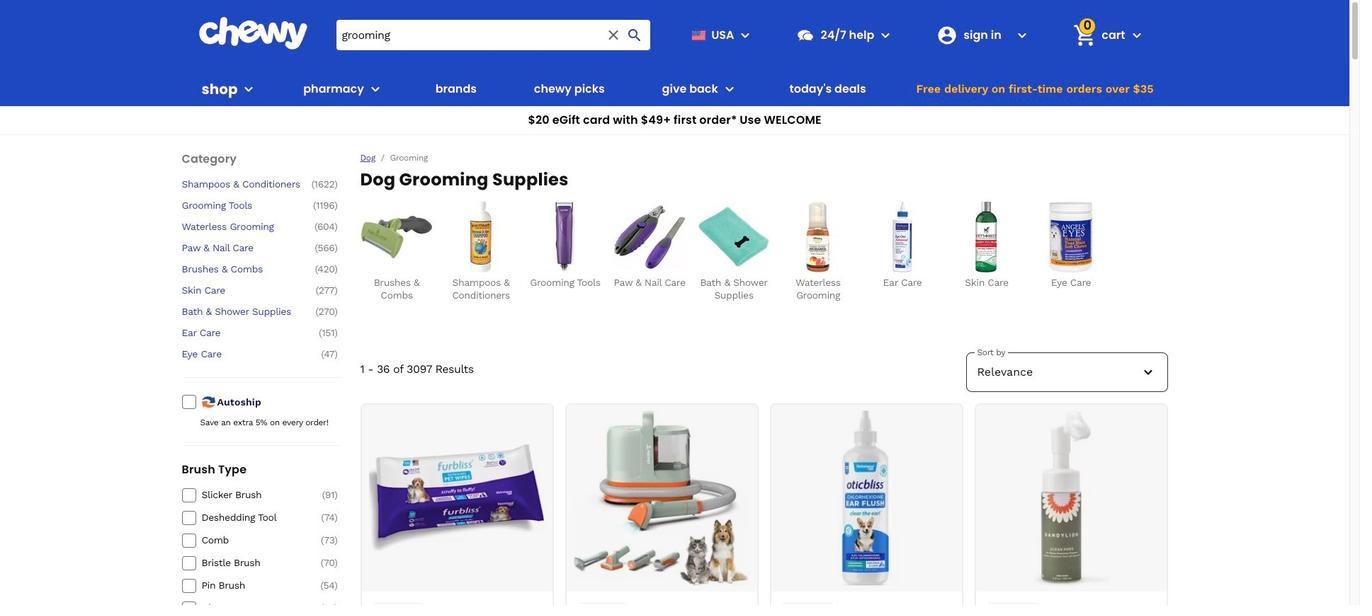 Task type: vqa. For each thing, say whether or not it's contained in the screenshot.
dandylion clean paws dog foaming cleanser, 5-oz bottle image
yes



Task type: locate. For each thing, give the bounding box(es) containing it.
chewy home image
[[198, 17, 308, 50]]

menu image
[[737, 27, 754, 44]]

ear care image
[[867, 202, 938, 273]]

help menu image
[[877, 27, 894, 44]]

patpet kg01 dog & cat grooming vacuum cleaner with 6 prevent grooming tools image
[[574, 411, 750, 587]]

cart menu image
[[1128, 27, 1145, 44]]

chewy support image
[[797, 26, 815, 44]]

brushes & combs image
[[361, 202, 432, 273]]

vetnique labs furbliss pet bathing wipes cleansing & deodorizing hypoallergenic, paw & body dog & cat grooming wipes, refreshing scent, 100 count image
[[369, 411, 545, 587]]

vetnique labs oticbliss ear flush cleaner anti-bacterial & anti-fungal medicated dog & cat ear flush antiseptic rinse cleanser, 12-oz bottle image
[[779, 411, 954, 587]]

items image
[[1073, 23, 1097, 48]]

eye care image
[[1036, 202, 1107, 273]]

paw & nail care image
[[614, 202, 685, 273]]

give back menu image
[[721, 81, 738, 98]]

site banner
[[0, 0, 1350, 135]]

submit search image
[[627, 27, 644, 44]]

pharmacy menu image
[[367, 81, 384, 98]]

list
[[360, 202, 1168, 302]]

Product search field
[[336, 20, 651, 50]]



Task type: describe. For each thing, give the bounding box(es) containing it.
waterless grooming image
[[783, 202, 854, 273]]

account menu image
[[1014, 27, 1031, 44]]

menu image
[[241, 81, 258, 98]]

delete search image
[[605, 27, 622, 44]]

dandylion clean paws dog foaming cleanser, 5-oz bottle image
[[983, 411, 1159, 587]]

skin care image
[[952, 202, 1022, 273]]

bath & shower supplies image
[[699, 202, 769, 273]]

grooming tools image
[[530, 202, 601, 273]]

shampoos & conditioners image
[[446, 202, 517, 273]]

Search text field
[[336, 20, 651, 50]]



